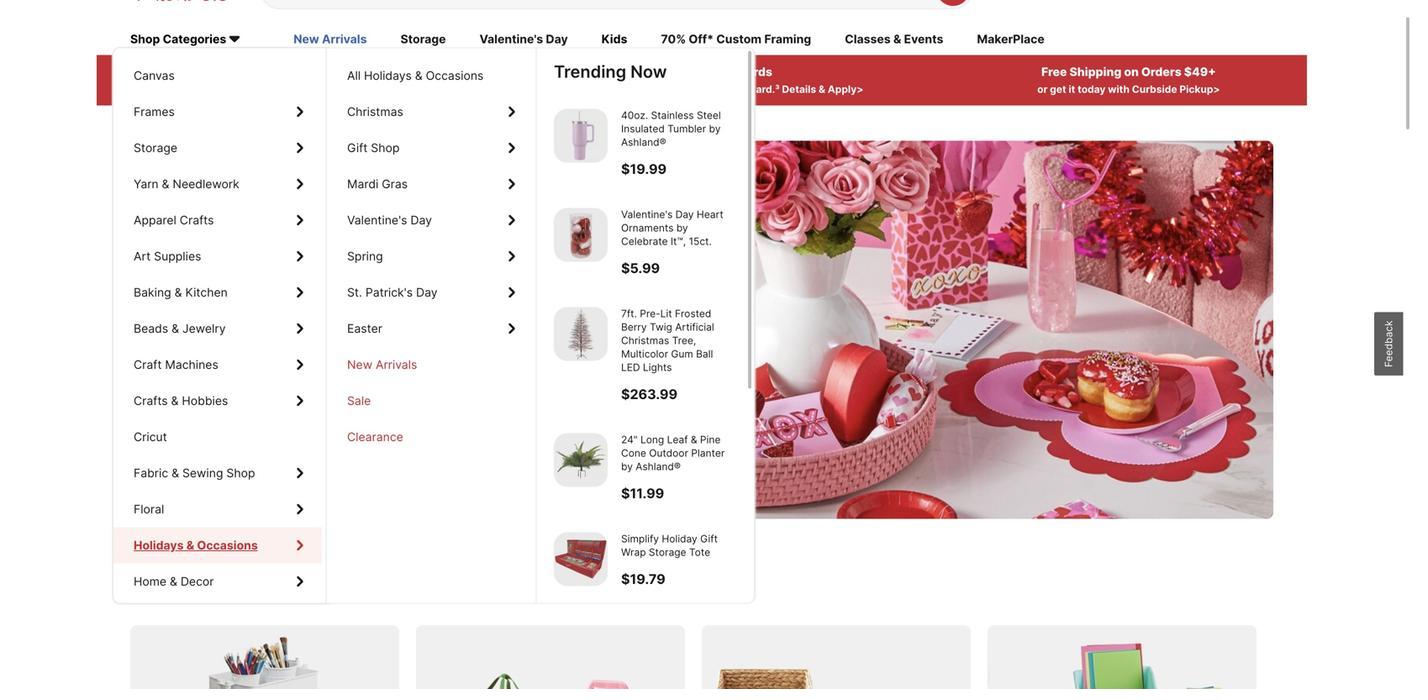 Task type: locate. For each thing, give the bounding box(es) containing it.
frames
[[134, 105, 175, 119], [134, 105, 175, 119], [134, 105, 175, 119], [134, 105, 175, 119], [134, 105, 175, 119], [134, 105, 175, 119], [134, 105, 175, 119], [134, 105, 175, 119]]

by inside the valentine's day heart ornaments by celebrate it™, 15ct.
[[677, 222, 688, 234]]

creative
[[213, 578, 293, 603]]

craft
[[134, 358, 162, 372], [134, 358, 162, 372], [134, 358, 162, 372], [134, 358, 162, 372], [134, 358, 162, 372], [134, 358, 162, 372], [134, 358, 162, 372], [134, 358, 162, 372]]

craft machines for shop categories
[[134, 358, 218, 372]]

it right make
[[222, 341, 235, 366]]

4 item undefined image from the top
[[554, 433, 608, 487]]

5 item undefined image from the top
[[554, 533, 608, 586]]

0 vertical spatial valentine's day link
[[480, 31, 568, 49]]

st. patrick's day
[[347, 286, 438, 300]]

item undefined image for $263.99
[[554, 307, 608, 361]]

0 horizontal spatial with
[[188, 83, 209, 96]]

code
[[212, 83, 236, 96]]

0 horizontal spatial on
[[183, 578, 208, 603]]

canvas link
[[114, 58, 322, 94], [114, 58, 322, 94], [114, 58, 322, 94], [114, 58, 322, 94], [114, 58, 322, 94], [114, 58, 322, 94], [114, 58, 322, 94], [114, 58, 322, 94]]

off up code at the top left of page
[[212, 65, 231, 79]]

floral link
[[114, 492, 322, 528], [114, 492, 322, 528], [114, 492, 322, 528], [114, 492, 322, 528], [114, 492, 322, 528], [114, 492, 322, 528], [114, 492, 322, 528], [114, 492, 322, 528]]

yarn for shop categories
[[134, 177, 159, 191]]

1 with from the left
[[188, 83, 209, 96]]

holidays inside all holidays & occasions link
[[364, 69, 412, 83]]

wrap
[[621, 547, 646, 559]]

cricut link for 70% off* custom framing
[[114, 419, 322, 455]]

on up curbside
[[1125, 65, 1139, 79]]

craft machines for classes & events
[[134, 358, 218, 372]]

beads & jewelry link for new arrivals
[[114, 311, 322, 347]]

home & decor link for classes & events
[[114, 564, 322, 600]]

on right save
[[183, 578, 208, 603]]

0 vertical spatial new arrivals
[[294, 32, 367, 46]]

sewing for kids
[[182, 466, 223, 481]]

gift up mardi
[[347, 141, 368, 155]]

and
[[346, 341, 382, 366]]

today
[[1078, 83, 1106, 96]]

floral
[[134, 502, 164, 517], [134, 502, 164, 517], [134, 502, 164, 517], [134, 502, 164, 517], [134, 502, 164, 517], [134, 502, 164, 517], [134, 502, 164, 517], [134, 502, 164, 517]]

day up make
[[164, 278, 238, 329]]

1 vertical spatial ashland®
[[636, 461, 681, 473]]

home & decor for storage
[[134, 575, 214, 589]]

new arrivals down easter
[[347, 358, 417, 372]]

1 vertical spatial gift
[[701, 533, 718, 545]]

0 horizontal spatial valentine's day
[[347, 213, 432, 227]]

0 vertical spatial gift
[[347, 141, 368, 155]]

baking & kitchen link for kids
[[114, 275, 322, 311]]

decor for shop categories
[[181, 575, 214, 589]]

every
[[411, 578, 467, 603]]

0 vertical spatial it
[[1069, 83, 1076, 96]]

yarn & needlework link for shop categories
[[114, 166, 322, 202]]

events
[[904, 32, 944, 46]]

gift inside simplify holiday gift wrap storage tote
[[701, 533, 718, 545]]

art supplies for new arrivals
[[134, 249, 201, 264]]

apparel crafts link
[[114, 202, 322, 238], [114, 202, 322, 238], [114, 202, 322, 238], [114, 202, 322, 238], [114, 202, 322, 238], [114, 202, 322, 238], [114, 202, 322, 238], [114, 202, 322, 238]]

cone
[[621, 447, 647, 459]]

0 vertical spatial off
[[212, 65, 231, 79]]

valentine's
[[480, 32, 543, 46], [621, 209, 673, 221], [347, 213, 407, 227], [441, 231, 648, 282]]

apparel crafts link for valentine's day
[[114, 202, 322, 238]]

white rolling cart with art supplies image
[[130, 626, 399, 690]]

beads & jewelry link
[[114, 311, 322, 347], [114, 311, 322, 347], [114, 311, 322, 347], [114, 311, 322, 347], [114, 311, 322, 347], [114, 311, 322, 347], [114, 311, 322, 347], [114, 311, 322, 347]]

art
[[134, 249, 151, 264], [134, 249, 151, 264], [134, 249, 151, 264], [134, 249, 151, 264], [134, 249, 151, 264], [134, 249, 151, 264], [134, 249, 151, 264], [134, 249, 151, 264]]

occasions for classes & events
[[196, 539, 253, 553]]

holidays for new arrivals
[[134, 539, 181, 553]]

yarn & needlework link
[[114, 166, 322, 202], [114, 166, 322, 202], [114, 166, 322, 202], [114, 166, 322, 202], [114, 166, 322, 202], [114, 166, 322, 202], [114, 166, 322, 202], [114, 166, 322, 202]]

occasions for 70% off* custom framing
[[196, 539, 253, 553]]

storage for shop categories
[[134, 141, 178, 155]]

0 vertical spatial christmas
[[347, 105, 403, 119]]

all holidays & occasions link
[[327, 58, 534, 94]]

day inside up to 40% off valentine's day supplies
[[164, 278, 238, 329]]

home & decor for kids
[[134, 575, 214, 589]]

arrivals for the bottom new arrivals link
[[376, 358, 417, 372]]

hobbies
[[182, 394, 228, 408], [182, 394, 228, 408], [182, 394, 228, 408], [182, 394, 228, 408], [182, 394, 228, 408], [182, 394, 228, 408], [182, 394, 228, 408], [182, 394, 228, 408]]

makerplace
[[977, 32, 1045, 46]]

1 horizontal spatial off
[[371, 231, 431, 282]]

when
[[568, 83, 595, 96]]

apparel crafts link for kids
[[114, 202, 322, 238]]

1 horizontal spatial on
[[1125, 65, 1139, 79]]

frames for storage
[[134, 105, 175, 119]]

classes
[[845, 32, 891, 46]]

on inside free shipping on orders $49+ or get it today with curbside pickup>
[[1125, 65, 1139, 79]]

0 horizontal spatial gift
[[347, 141, 368, 155]]

fabric & sewing shop for shop categories
[[134, 466, 255, 481]]

for
[[378, 578, 406, 603]]

frames link
[[114, 94, 322, 130], [114, 94, 322, 130], [114, 94, 322, 130], [114, 94, 322, 130], [114, 94, 322, 130], [114, 94, 322, 130], [114, 94, 322, 130], [114, 94, 322, 130]]

frames link for shop categories
[[114, 94, 322, 130]]

decor for storage
[[181, 575, 214, 589]]

new arrivals link up price
[[294, 31, 367, 49]]

craft machines for storage
[[134, 358, 218, 372]]

home for classes & events
[[134, 575, 167, 589]]

holidays for storage
[[134, 539, 181, 553]]

apparel crafts link for new arrivals
[[114, 202, 322, 238]]

0 horizontal spatial it
[[222, 341, 235, 366]]

exclusions
[[300, 83, 353, 96]]

shop categories
[[130, 32, 226, 46]]

baking & kitchen for storage
[[134, 286, 228, 300]]

hobbies for storage
[[182, 394, 228, 408]]

1 vertical spatial it
[[222, 341, 235, 366]]

0 vertical spatial by
[[709, 123, 721, 135]]

tote
[[689, 547, 711, 559]]

occasions for kids
[[196, 539, 253, 553]]

easter
[[347, 322, 383, 336]]

with down 20%
[[188, 83, 209, 96]]

cricut link
[[114, 419, 322, 455], [114, 419, 322, 455], [114, 419, 322, 455], [114, 419, 322, 455], [114, 419, 322, 455], [114, 419, 322, 455], [114, 419, 322, 455], [114, 419, 322, 455]]

with inside free shipping on orders $49+ or get it today with curbside pickup>
[[1108, 83, 1130, 96]]

day up the spring link
[[411, 213, 432, 227]]

machines for classes & events
[[165, 358, 218, 372]]

ashland® down outdoor
[[636, 461, 681, 473]]

needlework for valentine's day
[[173, 177, 239, 191]]

1 vertical spatial off
[[371, 231, 431, 282]]

1 vertical spatial valentine's day
[[347, 213, 432, 227]]

0 vertical spatial on
[[1125, 65, 1139, 79]]

apply>
[[828, 83, 864, 96]]

craft machines
[[134, 358, 218, 372], [134, 358, 218, 372], [134, 358, 218, 372], [134, 358, 218, 372], [134, 358, 218, 372], [134, 358, 218, 372], [134, 358, 218, 372], [134, 358, 218, 372]]

baking & kitchen
[[134, 286, 228, 300], [134, 286, 228, 300], [134, 286, 228, 300], [134, 286, 228, 300], [134, 286, 228, 300], [134, 286, 228, 300], [134, 286, 228, 300], [134, 286, 228, 300]]

get
[[1050, 83, 1067, 96]]

1 horizontal spatial now
[[631, 61, 667, 82]]

cricut for valentine's day
[[134, 430, 167, 444]]

supplies for new arrivals
[[154, 249, 201, 264]]

0 horizontal spatial all
[[233, 65, 249, 79]]

0 vertical spatial arrivals
[[322, 32, 367, 46]]

1 vertical spatial arrivals
[[376, 358, 417, 372]]

hobbies for 70% off* custom framing
[[182, 394, 228, 408]]

jewelry for classes & events
[[182, 322, 226, 336]]

patrick's
[[366, 286, 413, 300]]

0 horizontal spatial new
[[294, 32, 319, 46]]

yarn & needlework
[[134, 177, 239, 191], [134, 177, 239, 191], [134, 177, 239, 191], [134, 177, 239, 191], [134, 177, 239, 191], [134, 177, 239, 191], [134, 177, 239, 191], [134, 177, 239, 191]]

item undefined image down when
[[554, 109, 608, 163]]

craft for kids
[[134, 358, 162, 372]]

1 vertical spatial christmas
[[621, 335, 670, 347]]

baking & kitchen for 70% off* custom framing
[[134, 286, 228, 300]]

machines
[[165, 358, 218, 372], [165, 358, 218, 372], [165, 358, 218, 372], [165, 358, 218, 372], [165, 358, 218, 372], [165, 358, 218, 372], [165, 358, 218, 372], [165, 358, 218, 372]]

valentine's day up "trending" in the left top of the page
[[480, 32, 568, 46]]

item undefined image left wrap
[[554, 533, 608, 586]]

new arrivals link down st. patrick's day link
[[327, 347, 534, 383]]

canvas
[[134, 69, 175, 83], [134, 69, 175, 83], [134, 69, 175, 83], [134, 69, 175, 83], [134, 69, 175, 83], [134, 69, 175, 83], [134, 69, 175, 83], [134, 69, 175, 83]]

2 with from the left
[[1108, 83, 1130, 96]]

storage for valentine's day
[[134, 141, 178, 155]]

1 vertical spatial new
[[347, 358, 373, 372]]

1 vertical spatial now
[[215, 400, 241, 415]]

heart
[[697, 209, 724, 221]]

your
[[638, 83, 660, 96]]

1 vertical spatial new arrivals
[[347, 358, 417, 372]]

item undefined image for $19.79
[[554, 533, 608, 586]]

1 horizontal spatial christmas
[[621, 335, 670, 347]]

1 horizontal spatial it
[[1069, 83, 1076, 96]]

holidays
[[364, 69, 412, 83], [134, 539, 181, 553], [134, 539, 181, 553], [134, 539, 181, 553], [134, 539, 181, 553], [134, 539, 181, 553], [134, 539, 181, 553], [134, 539, 181, 553], [134, 539, 184, 553]]

frames link for 70% off* custom framing
[[114, 94, 322, 130]]

crafts & hobbies
[[134, 394, 228, 408], [134, 394, 228, 408], [134, 394, 228, 408], [134, 394, 228, 408], [134, 394, 228, 408], [134, 394, 228, 408], [134, 394, 228, 408], [134, 394, 228, 408]]

gift
[[347, 141, 368, 155], [701, 533, 718, 545]]

item undefined image for $19.99
[[554, 109, 608, 163]]

christmas inside 7ft. pre-lit frosted berry twig artificial christmas tree, multicolor gum ball led lights
[[621, 335, 670, 347]]

hobbies for kids
[[182, 394, 228, 408]]

art supplies for shop categories
[[134, 249, 201, 264]]

valentine's day link up "trending" in the left top of the page
[[480, 31, 568, 49]]

valentine's inside up to 40% off valentine's day supplies
[[441, 231, 648, 282]]

item undefined image
[[554, 109, 608, 163], [554, 208, 608, 262], [554, 307, 608, 361], [554, 433, 608, 487], [554, 533, 608, 586]]

outdoor
[[649, 447, 689, 459]]

apparel crafts link for classes & events
[[114, 202, 322, 238]]

apparel crafts for kids
[[134, 213, 214, 227]]

40oz.
[[621, 109, 648, 122]]

ashland® down insulated
[[621, 136, 667, 148]]

craft machines link for classes & events
[[114, 347, 322, 383]]

gift shop
[[347, 141, 400, 155]]

frames link for storage
[[114, 94, 322, 130]]

custom
[[717, 32, 762, 46]]

cricut link for classes & events
[[114, 419, 322, 455]]

0 horizontal spatial off
[[212, 65, 231, 79]]

0 vertical spatial now
[[631, 61, 667, 82]]

by down steel
[[709, 123, 721, 135]]

holidays for classes & events
[[134, 539, 181, 553]]

item undefined image left 24"
[[554, 433, 608, 487]]

needlework for storage
[[173, 177, 239, 191]]

0 horizontal spatial arrivals
[[322, 32, 367, 46]]

day left heart
[[676, 209, 694, 221]]

multicolor
[[621, 348, 669, 360]]

now
[[631, 61, 667, 82], [215, 400, 241, 415]]

crafts & hobbies link for 70% off* custom framing
[[114, 383, 322, 419]]

$19.99
[[621, 161, 667, 177]]

now up your
[[631, 61, 667, 82]]

1 horizontal spatial valentine's day
[[480, 32, 568, 46]]

item undefined image left the 7ft.
[[554, 307, 608, 361]]

christmas down apply>
[[347, 105, 403, 119]]

it
[[1069, 83, 1076, 96], [222, 341, 235, 366]]

jewelry for kids
[[182, 322, 226, 336]]

by inside 40oz. stainless steel insulated tumbler by ashland®
[[709, 123, 721, 135]]

fabric & sewing shop link for storage
[[114, 455, 322, 492]]

day up easter "link"
[[416, 286, 438, 300]]

by down 'cone'
[[621, 461, 633, 473]]

needlework for 70% off* custom framing
[[173, 177, 239, 191]]

shop inside gift shop link
[[371, 141, 400, 155]]

24"
[[621, 434, 638, 446]]

item undefined image left celebrate
[[554, 208, 608, 262]]

3 item undefined image from the top
[[554, 307, 608, 361]]

holidays & occasions link for shop categories
[[114, 528, 322, 564]]

beads & jewelry for storage
[[134, 322, 226, 336]]

decor for valentine's day
[[181, 575, 214, 589]]

fabric for classes & events
[[134, 466, 168, 481]]

home & decor
[[134, 575, 214, 589], [134, 575, 214, 589], [134, 575, 214, 589], [134, 575, 214, 589], [134, 575, 214, 589], [134, 575, 214, 589], [134, 575, 214, 589], [134, 575, 214, 589]]

yarn & needlework link for kids
[[114, 166, 322, 202]]

beads & jewelry for valentine's day
[[134, 322, 226, 336]]

canvas link for valentine's day
[[114, 58, 322, 94]]

home & decor link
[[114, 564, 322, 600], [114, 564, 322, 600], [114, 564, 322, 600], [114, 564, 322, 600], [114, 564, 322, 600], [114, 564, 322, 600], [114, 564, 322, 600], [114, 564, 322, 600]]

1 horizontal spatial new
[[347, 358, 373, 372]]

0 horizontal spatial by
[[621, 461, 633, 473]]

home for kids
[[134, 575, 167, 589]]

baking & kitchen link
[[114, 275, 322, 311], [114, 275, 322, 311], [114, 275, 322, 311], [114, 275, 322, 311], [114, 275, 322, 311], [114, 275, 322, 311], [114, 275, 322, 311], [114, 275, 322, 311]]

2 vertical spatial by
[[621, 461, 633, 473]]

christmas link
[[327, 94, 534, 130]]

gum
[[671, 348, 694, 360]]

ashland® inside 40oz. stainless steel insulated tumbler by ashland®
[[621, 136, 667, 148]]

& inside 'earn 9% in rewards when you use your michaels™ credit card.³ details & apply>'
[[819, 83, 826, 96]]

christmas up multicolor
[[621, 335, 670, 347]]

1 horizontal spatial by
[[677, 222, 688, 234]]

craft machines for new arrivals
[[134, 358, 218, 372]]

1 horizontal spatial all
[[347, 69, 361, 83]]

by up it™,
[[677, 222, 688, 234]]

it right "get"
[[1069, 83, 1076, 96]]

fabric & sewing shop for new arrivals
[[134, 466, 255, 481]]

fabric & sewing shop link for new arrivals
[[114, 455, 322, 492]]

yarn for classes & events
[[134, 177, 159, 191]]

valentine's day down gras
[[347, 213, 432, 227]]

home & decor link for 70% off* custom framing
[[114, 564, 322, 600]]

now inside button
[[215, 400, 241, 415]]

day up "trending" in the left top of the page
[[546, 32, 568, 46]]

1 item undefined image from the top
[[554, 109, 608, 163]]

shop now
[[184, 400, 241, 415]]

holidays & occasions for 70% off* custom framing
[[134, 539, 253, 553]]

home & decor for shop categories
[[134, 575, 214, 589]]

beads & jewelry
[[134, 322, 226, 336], [134, 322, 226, 336], [134, 322, 226, 336], [134, 322, 226, 336], [134, 322, 226, 336], [134, 322, 226, 336], [134, 322, 226, 336], [134, 322, 226, 336]]

40%
[[276, 231, 361, 282]]

with inside 20% off all regular price purchases with code daily23us. exclusions apply>
[[188, 83, 209, 96]]

baking for 70% off* custom framing
[[134, 286, 171, 300]]

storage
[[401, 32, 446, 46], [134, 141, 178, 155], [134, 141, 178, 155], [134, 141, 178, 155], [134, 141, 178, 155], [134, 141, 178, 155], [134, 141, 178, 155], [134, 141, 178, 155], [134, 141, 178, 155], [649, 547, 687, 559]]

with
[[188, 83, 209, 96], [1108, 83, 1130, 96]]

gift up tote
[[701, 533, 718, 545]]

home & decor link for valentine's day
[[114, 564, 322, 600]]

0 horizontal spatial now
[[215, 400, 241, 415]]

with right today
[[1108, 83, 1130, 96]]

sale
[[347, 394, 371, 408]]

earn
[[659, 65, 685, 79]]

colorful plastic storage bins image
[[988, 626, 1257, 690]]

storage link for shop categories
[[114, 130, 322, 166]]

1 vertical spatial on
[[183, 578, 208, 603]]

shop inside shop now button
[[184, 400, 213, 415]]

1 horizontal spatial gift
[[701, 533, 718, 545]]

yarn for 70% off* custom framing
[[134, 177, 159, 191]]

1 vertical spatial by
[[677, 222, 688, 234]]

new up sale
[[347, 358, 373, 372]]

storage inside simplify holiday gift wrap storage tote
[[649, 547, 687, 559]]

free shipping on orders $49+ or get it today with curbside pickup>
[[1038, 65, 1221, 96]]

yarn & needlework for shop categories
[[134, 177, 239, 191]]

floral for 70% off* custom framing
[[134, 502, 164, 517]]

make it handmade and heartfelt.
[[164, 341, 476, 366]]

off up st. patrick's day
[[371, 231, 431, 282]]

art for shop categories
[[134, 249, 151, 264]]

craft machines link
[[114, 347, 322, 383], [114, 347, 322, 383], [114, 347, 322, 383], [114, 347, 322, 383], [114, 347, 322, 383], [114, 347, 322, 383], [114, 347, 322, 383], [114, 347, 322, 383]]

yarn & needlework link for valentine's day
[[114, 166, 322, 202]]

beads for classes & events
[[134, 322, 168, 336]]

0 vertical spatial ashland®
[[621, 136, 667, 148]]

kitchen for valentine's day
[[185, 286, 228, 300]]

all up apply>
[[347, 69, 361, 83]]

2 item undefined image from the top
[[554, 208, 608, 262]]

valentine's day link down gras
[[327, 202, 534, 238]]

arrivals down easter
[[376, 358, 417, 372]]

fabric for kids
[[134, 466, 168, 481]]

new up price
[[294, 32, 319, 46]]

now down make
[[215, 400, 241, 415]]

beads & jewelry link for valentine's day
[[114, 311, 322, 347]]

hobbies for new arrivals
[[182, 394, 228, 408]]

all
[[233, 65, 249, 79], [347, 69, 361, 83]]

24" long leaf & pine cone outdoor planter by ashland®
[[621, 434, 725, 473]]

art supplies link for 70% off* custom framing
[[114, 238, 322, 275]]

1 horizontal spatial arrivals
[[376, 358, 417, 372]]

1 horizontal spatial with
[[1108, 83, 1130, 96]]

all up code at the top left of page
[[233, 65, 249, 79]]

arrivals up purchases
[[322, 32, 367, 46]]

0 vertical spatial new arrivals link
[[294, 31, 367, 49]]

2 horizontal spatial by
[[709, 123, 721, 135]]

decor
[[181, 575, 214, 589], [181, 575, 214, 589], [181, 575, 214, 589], [181, 575, 214, 589], [181, 575, 214, 589], [181, 575, 214, 589], [181, 575, 214, 589], [181, 575, 214, 589]]

lit
[[661, 308, 672, 320]]

frames link for kids
[[114, 94, 322, 130]]

new arrivals up price
[[294, 32, 367, 46]]

holidays & occasions
[[134, 539, 253, 553], [134, 539, 253, 553], [134, 539, 253, 553], [134, 539, 253, 553], [134, 539, 253, 553], [134, 539, 253, 553], [134, 539, 253, 553], [134, 539, 258, 553]]

&
[[894, 32, 902, 46], [415, 69, 423, 83], [819, 83, 826, 96], [162, 177, 169, 191], [162, 177, 169, 191], [162, 177, 169, 191], [162, 177, 169, 191], [162, 177, 169, 191], [162, 177, 169, 191], [162, 177, 169, 191], [162, 177, 169, 191], [175, 286, 182, 300], [175, 286, 182, 300], [175, 286, 182, 300], [175, 286, 182, 300], [175, 286, 182, 300], [175, 286, 182, 300], [175, 286, 182, 300], [175, 286, 182, 300], [172, 322, 179, 336], [172, 322, 179, 336], [172, 322, 179, 336], [172, 322, 179, 336], [172, 322, 179, 336], [172, 322, 179, 336], [172, 322, 179, 336], [172, 322, 179, 336], [171, 394, 179, 408], [171, 394, 179, 408], [171, 394, 179, 408], [171, 394, 179, 408], [171, 394, 179, 408], [171, 394, 179, 408], [171, 394, 179, 408], [171, 394, 179, 408], [691, 434, 698, 446], [172, 466, 179, 481], [172, 466, 179, 481], [172, 466, 179, 481], [172, 466, 179, 481], [172, 466, 179, 481], [172, 466, 179, 481], [172, 466, 179, 481], [172, 466, 179, 481], [185, 539, 192, 553], [185, 539, 192, 553], [185, 539, 192, 553], [185, 539, 192, 553], [185, 539, 192, 553], [185, 539, 192, 553], [185, 539, 192, 553], [186, 539, 194, 553], [170, 575, 177, 589], [170, 575, 177, 589], [170, 575, 177, 589], [170, 575, 177, 589], [170, 575, 177, 589], [170, 575, 177, 589], [170, 575, 177, 589], [170, 575, 177, 589]]

day inside the valentine's day heart ornaments by celebrate it™, 15ct.
[[676, 209, 694, 221]]

crafts & hobbies for kids
[[134, 394, 228, 408]]

beads & jewelry link for kids
[[114, 311, 322, 347]]

0 vertical spatial valentine's day
[[480, 32, 568, 46]]

supplies for classes & events
[[154, 249, 201, 264]]



Task type: describe. For each thing, give the bounding box(es) containing it.
jewelry for shop categories
[[182, 322, 226, 336]]

shop now button
[[164, 387, 261, 428]]

supplies inside up to 40% off valentine's day supplies
[[248, 278, 411, 329]]

classes & events link
[[845, 31, 944, 49]]

jewelry for 70% off* custom framing
[[182, 322, 226, 336]]

7ft. pre-lit frosted berry twig artificial christmas tree, multicolor gum ball led lights
[[621, 308, 715, 374]]

art for valentine's day
[[134, 249, 151, 264]]

apparel for shop categories
[[134, 213, 176, 227]]

beads for new arrivals
[[134, 322, 168, 336]]

sewing for new arrivals
[[182, 466, 223, 481]]

holidays & occasions link for 70% off* custom framing
[[114, 528, 322, 564]]

home & decor for valentine's day
[[134, 575, 214, 589]]

curbside
[[1132, 83, 1178, 96]]

art supplies for storage
[[134, 249, 201, 264]]

lights
[[643, 362, 672, 374]]

twig
[[650, 321, 673, 333]]

art for 70% off* custom framing
[[134, 249, 151, 264]]

crafts & hobbies link for storage
[[114, 383, 322, 419]]

stainless
[[651, 109, 694, 122]]

berry
[[621, 321, 647, 333]]

craft machines for kids
[[134, 358, 218, 372]]

holidays & occasions for storage
[[134, 539, 253, 553]]

fabric for storage
[[134, 466, 168, 481]]

baking & kitchen for new arrivals
[[134, 286, 228, 300]]

kitchen for new arrivals
[[185, 286, 228, 300]]

it inside free shipping on orders $49+ or get it today with curbside pickup>
[[1069, 83, 1076, 96]]

supplies for 70% off* custom framing
[[154, 249, 201, 264]]

to
[[227, 231, 266, 282]]

yarn & needlework for 70% off* custom framing
[[134, 177, 239, 191]]

kids link
[[602, 31, 628, 49]]

makerplace link
[[977, 31, 1045, 49]]

trending now
[[554, 61, 667, 82]]

canvas link for 70% off* custom framing
[[114, 58, 322, 94]]

orders
[[1142, 65, 1182, 79]]

earn 9% in rewards when you use your michaels™ credit card.³ details & apply>
[[568, 65, 864, 96]]

70%
[[661, 32, 686, 46]]

supplies for storage
[[154, 249, 201, 264]]

hobbies for valentine's day
[[182, 394, 228, 408]]

frames link for new arrivals
[[114, 94, 322, 130]]

20%
[[184, 65, 210, 79]]

crafts & hobbies link for classes & events
[[114, 383, 322, 419]]

$19.79
[[621, 571, 666, 588]]

shop categories link
[[130, 31, 260, 49]]

canvas for storage
[[134, 69, 175, 83]]

table of valentines day decor image
[[130, 141, 1274, 519]]

spring link
[[327, 238, 534, 275]]

0 vertical spatial new
[[294, 32, 319, 46]]

day inside st. patrick's day link
[[416, 286, 438, 300]]

holidays for 70% off* custom framing
[[134, 539, 181, 553]]

off*
[[689, 32, 714, 46]]

floral link for storage
[[114, 492, 322, 528]]

cricut for shop categories
[[134, 430, 167, 444]]

steel
[[697, 109, 721, 122]]

ashland® inside 24" long leaf & pine cone outdoor planter by ashland®
[[636, 461, 681, 473]]

all holidays & occasions
[[347, 69, 484, 83]]

by inside 24" long leaf & pine cone outdoor planter by ashland®
[[621, 461, 633, 473]]

card.³
[[749, 83, 780, 96]]

canvas link for classes & events
[[114, 58, 322, 94]]

mardi gras link
[[327, 166, 534, 202]]

frames for kids
[[134, 105, 175, 119]]

crafts & hobbies for 70% off* custom framing
[[134, 394, 228, 408]]

craft for shop categories
[[134, 358, 162, 372]]

$49+
[[1185, 65, 1217, 79]]

20% off all regular price purchases with code daily23us. exclusions apply>
[[184, 65, 394, 96]]

purchases
[[332, 65, 394, 79]]

ball
[[696, 348, 713, 360]]

canvas for new arrivals
[[134, 69, 175, 83]]

canvas for 70% off* custom framing
[[134, 69, 175, 83]]

storage link for 70% off* custom framing
[[114, 130, 322, 166]]

shop inside shop categories link
[[130, 32, 160, 46]]

craft machines link for kids
[[114, 347, 322, 383]]

7ft.
[[621, 308, 637, 320]]

valentine's day heart ornaments by celebrate it™, 15ct.
[[621, 209, 724, 248]]

item undefined image for $11.99
[[554, 433, 608, 487]]

michaels™
[[663, 83, 714, 96]]

artificial
[[675, 321, 715, 333]]

holiday storage containers image
[[416, 626, 685, 690]]

tumbler
[[668, 123, 706, 135]]

rewards
[[722, 65, 773, 79]]

clearance
[[347, 430, 403, 444]]

canvas for kids
[[134, 69, 175, 83]]

canvas for valentine's day
[[134, 69, 175, 83]]

frames link for valentine's day
[[114, 94, 322, 130]]

craft machines link for storage
[[114, 347, 322, 383]]

pine
[[700, 434, 721, 446]]

supplies for shop categories
[[154, 249, 201, 264]]

needlework for shop categories
[[173, 177, 239, 191]]

occasions for valentine's day
[[196, 539, 253, 553]]

it™,
[[671, 235, 686, 248]]

sale link
[[327, 383, 534, 419]]

baking for new arrivals
[[134, 286, 171, 300]]

craft machines for valentine's day
[[134, 358, 218, 372]]

40oz. stainless steel insulated tumbler by ashland®
[[621, 109, 721, 148]]

storage
[[298, 578, 374, 603]]

70% off* custom framing link
[[661, 31, 812, 49]]

daily23us.
[[239, 83, 298, 96]]

tree,
[[672, 335, 696, 347]]

craft machines link for shop categories
[[114, 347, 322, 383]]

save
[[130, 578, 178, 603]]

simplify holiday gift wrap storage tote
[[621, 533, 718, 559]]

gras
[[382, 177, 408, 191]]

cricut link for new arrivals
[[114, 419, 322, 455]]

sewing for classes & events
[[182, 466, 223, 481]]

crafts & hobbies for classes & events
[[134, 394, 228, 408]]

frames for valentine's day
[[134, 105, 175, 119]]

save on creative storage for every space.
[[130, 578, 537, 603]]

$263.99
[[621, 386, 678, 403]]

price
[[299, 65, 329, 79]]

machines for new arrivals
[[165, 358, 218, 372]]

home & decor link for shop categories
[[114, 564, 322, 600]]

baking & kitchen for valentine's day
[[134, 286, 228, 300]]

yarn & needlework for storage
[[134, 177, 239, 191]]

1 vertical spatial valentine's day link
[[327, 202, 534, 238]]

floral link for new arrivals
[[114, 492, 322, 528]]

off inside up to 40% off valentine's day supplies
[[371, 231, 431, 282]]

categories
[[163, 32, 226, 46]]

celebrate
[[621, 235, 668, 248]]

floral for new arrivals
[[134, 502, 164, 517]]

valentine's inside the valentine's day heart ornaments by celebrate it™, 15ct.
[[621, 209, 673, 221]]

jewelry for new arrivals
[[182, 322, 226, 336]]

crafts & hobbies for valentine's day
[[134, 394, 228, 408]]

kitchen for classes & events
[[185, 286, 228, 300]]

occasions for new arrivals
[[196, 539, 253, 553]]

storage for storage
[[134, 141, 178, 155]]

three water hyacinth baskets in white, brown and tan image
[[702, 626, 971, 690]]

holiday
[[662, 533, 698, 545]]

art supplies for 70% off* custom framing
[[134, 249, 201, 264]]

1 vertical spatial new arrivals link
[[327, 347, 534, 383]]

craft for valentine's day
[[134, 358, 162, 372]]

spring
[[347, 249, 383, 264]]

apply>
[[356, 83, 390, 96]]

frosted
[[675, 308, 712, 320]]

beads for 70% off* custom framing
[[134, 322, 168, 336]]

handmade
[[240, 341, 341, 366]]

all inside 20% off all regular price purchases with code daily23us. exclusions apply>
[[233, 65, 249, 79]]

yarn & needlework for kids
[[134, 177, 239, 191]]

off inside 20% off all regular price purchases with code daily23us. exclusions apply>
[[212, 65, 231, 79]]

new arrivals for the bottom new arrivals link
[[347, 358, 417, 372]]

clearance link
[[327, 419, 534, 455]]

baking & kitchen for classes & events
[[134, 286, 228, 300]]

classes & events
[[845, 32, 944, 46]]

free
[[1042, 65, 1067, 79]]

fabric & sewing shop link for kids
[[114, 455, 322, 492]]

pre-
[[640, 308, 661, 320]]

insulated
[[621, 123, 665, 135]]

yarn & needlework link for classes & events
[[114, 166, 322, 202]]

long
[[641, 434, 665, 446]]

kids
[[602, 32, 628, 46]]

occasions for shop categories
[[196, 539, 253, 553]]

arrivals for the top new arrivals link
[[322, 32, 367, 46]]

$11.99
[[621, 486, 664, 502]]

15ct.
[[689, 235, 712, 248]]

details
[[782, 83, 817, 96]]

trending
[[554, 61, 627, 82]]

credit
[[716, 83, 746, 96]]

fabric & sewing shop for storage
[[134, 466, 255, 481]]

planter
[[691, 447, 725, 459]]

st.
[[347, 286, 362, 300]]

70% off* custom framing
[[661, 32, 812, 46]]

$5.99
[[621, 260, 660, 277]]

cricut for storage
[[134, 430, 167, 444]]

0 horizontal spatial christmas
[[347, 105, 403, 119]]

mardi gras
[[347, 177, 408, 191]]

fabric for valentine's day
[[134, 466, 168, 481]]

simplify
[[621, 533, 659, 545]]

supplies for kids
[[154, 249, 201, 264]]

pickup>
[[1180, 83, 1221, 96]]

canvas for shop categories
[[134, 69, 175, 83]]

& inside 24" long leaf & pine cone outdoor planter by ashland®
[[691, 434, 698, 446]]

yarn & needlework for new arrivals
[[134, 177, 239, 191]]

art for storage
[[134, 249, 151, 264]]

in
[[709, 65, 719, 79]]

apparel for valentine's day
[[134, 213, 176, 227]]

needlework for new arrivals
[[173, 177, 239, 191]]

home & decor link for kids
[[114, 564, 322, 600]]

storage for new arrivals
[[134, 141, 178, 155]]

framing
[[765, 32, 812, 46]]

frames for classes & events
[[134, 105, 175, 119]]

craft for 70% off* custom framing
[[134, 358, 162, 372]]



Task type: vqa. For each thing, say whether or not it's contained in the screenshot.
Categories at top left
yes



